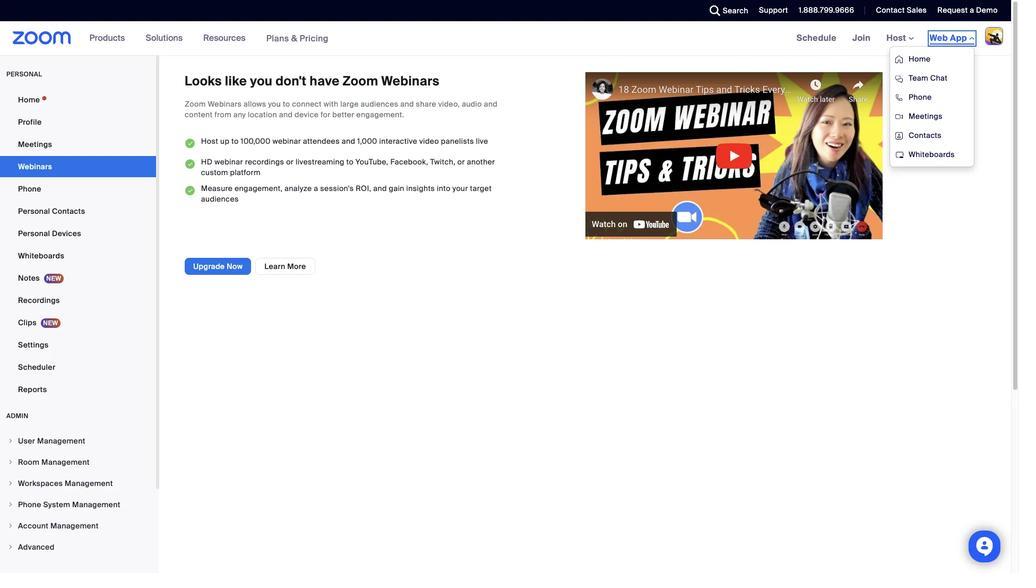 Task type: vqa. For each thing, say whether or not it's contained in the screenshot.
right meeting
no



Task type: locate. For each thing, give the bounding box(es) containing it.
right image left workspaces
[[7, 480, 14, 487]]

join link
[[845, 21, 879, 55]]

0 horizontal spatial webinar
[[215, 157, 243, 167]]

and
[[400, 99, 414, 109], [484, 99, 498, 109], [279, 110, 293, 120], [342, 137, 355, 146], [373, 184, 387, 193]]

or right twitch,
[[458, 157, 465, 167]]

zoom webinars allows you to connect with large audiences and share video, audio and content from any location and device for better engagement.
[[185, 99, 498, 120]]

2 vertical spatial phone
[[18, 500, 41, 510]]

or
[[286, 157, 294, 167], [458, 157, 465, 167]]

right image
[[7, 438, 14, 444], [7, 480, 14, 487], [7, 523, 14, 529], [7, 544, 14, 551]]

management down phone system management menu item
[[50, 521, 99, 531]]

room management
[[18, 458, 90, 467]]

2 horizontal spatial to
[[346, 157, 354, 167]]

right image left room
[[7, 459, 14, 466]]

home up profile
[[18, 95, 40, 105]]

1 vertical spatial whiteboards link
[[0, 245, 156, 267]]

0 vertical spatial to
[[283, 99, 290, 109]]

product information navigation
[[82, 21, 337, 56]]

web app button
[[930, 32, 975, 45]]

join
[[853, 32, 871, 44]]

1 horizontal spatial or
[[458, 157, 465, 167]]

1 vertical spatial phone
[[18, 184, 41, 194]]

host inside meetings navigation
[[887, 32, 909, 44]]

advanced
[[18, 543, 55, 552]]

whiteboards down contacts link
[[909, 150, 955, 159]]

0 vertical spatial zoom
[[343, 73, 378, 89]]

zoom up large
[[343, 73, 378, 89]]

1 vertical spatial webinars
[[208, 99, 242, 109]]

profile link
[[0, 111, 156, 133]]

1 horizontal spatial home link
[[890, 49, 974, 68]]

schedule
[[797, 32, 837, 44]]

right image for phone
[[7, 502, 14, 508]]

hd
[[201, 157, 213, 167]]

2 horizontal spatial webinars
[[381, 73, 440, 89]]

host for host
[[887, 32, 909, 44]]

home up team at right
[[909, 54, 931, 64]]

workspaces
[[18, 479, 63, 488]]

zoom up content at the top left
[[185, 99, 206, 109]]

any
[[233, 110, 246, 120]]

another
[[467, 157, 495, 167]]

zoom inside zoom webinars allows you to connect with large audiences and share video, audio and content from any location and device for better engagement.
[[185, 99, 206, 109]]

phone inside meetings navigation
[[909, 92, 932, 102]]

0 horizontal spatial host
[[201, 137, 218, 146]]

webinars up from
[[208, 99, 242, 109]]

0 horizontal spatial whiteboards link
[[0, 245, 156, 267]]

a
[[970, 5, 974, 15], [314, 184, 318, 193]]

recordings
[[245, 157, 284, 167]]

home link up profile "link" on the left top of page
[[0, 89, 156, 110]]

1 horizontal spatial meetings
[[909, 111, 943, 121]]

1 horizontal spatial webinars
[[208, 99, 242, 109]]

right image left advanced
[[7, 544, 14, 551]]

0 horizontal spatial or
[[286, 157, 294, 167]]

1 horizontal spatial audiences
[[361, 99, 398, 109]]

right image left user
[[7, 438, 14, 444]]

demo
[[976, 5, 998, 15]]

1 vertical spatial you
[[268, 99, 281, 109]]

phone link down "team chat"
[[890, 88, 974, 107]]

learn
[[265, 262, 285, 271]]

to inside zoom webinars allows you to connect with large audiences and share video, audio and content from any location and device for better engagement.
[[283, 99, 290, 109]]

team chat link
[[890, 68, 974, 88]]

management inside "menu item"
[[65, 479, 113, 488]]

right image
[[7, 459, 14, 466], [7, 502, 14, 508]]

right image inside user management menu item
[[7, 438, 14, 444]]

1 horizontal spatial contacts
[[909, 131, 942, 140]]

1 vertical spatial contacts
[[52, 207, 85, 216]]

1 vertical spatial phone link
[[0, 178, 156, 200]]

from
[[215, 110, 231, 120]]

like
[[225, 73, 247, 89]]

0 vertical spatial webinar
[[273, 137, 301, 146]]

admin menu menu
[[0, 431, 156, 559]]

meetings link down profile "link" on the left top of page
[[0, 134, 156, 155]]

1 horizontal spatial zoom
[[343, 73, 378, 89]]

personal
[[18, 207, 50, 216], [18, 229, 50, 238]]

user management
[[18, 436, 85, 446]]

host down contact sales on the top right of the page
[[887, 32, 909, 44]]

right image inside account management menu item
[[7, 523, 14, 529]]

whiteboards inside meetings navigation
[[909, 150, 955, 159]]

solutions button
[[146, 21, 187, 55]]

home
[[909, 54, 931, 64], [18, 95, 40, 105]]

scheduler
[[18, 363, 55, 372]]

management for user management
[[37, 436, 85, 446]]

phone link inside meetings navigation
[[890, 88, 974, 107]]

0 horizontal spatial meetings link
[[0, 134, 156, 155]]

account
[[18, 521, 48, 531]]

1 horizontal spatial whiteboards
[[909, 150, 955, 159]]

and left device
[[279, 110, 293, 120]]

0 horizontal spatial to
[[231, 137, 239, 146]]

0 horizontal spatial a
[[314, 184, 318, 193]]

to down host up to 100,000 webinar attendees and 1,000 interactive video panelists live
[[346, 157, 354, 167]]

0 horizontal spatial audiences
[[201, 194, 239, 204]]

0 vertical spatial contacts
[[909, 131, 942, 140]]

0 horizontal spatial home
[[18, 95, 40, 105]]

to inside hd webinar recordings or livestreaming to youtube, facebook, twitch, or another custom platform
[[346, 157, 354, 167]]

management down room management menu item
[[65, 479, 113, 488]]

host left up
[[201, 137, 218, 146]]

right image left system
[[7, 502, 14, 508]]

0 horizontal spatial zoom
[[185, 99, 206, 109]]

meetings link
[[890, 107, 974, 126], [0, 134, 156, 155]]

2 right image from the top
[[7, 502, 14, 508]]

and left gain on the left
[[373, 184, 387, 193]]

you up location
[[268, 99, 281, 109]]

0 horizontal spatial contacts
[[52, 207, 85, 216]]

a right analyze
[[314, 184, 318, 193]]

webinar inside hd webinar recordings or livestreaming to youtube, facebook, twitch, or another custom platform
[[215, 157, 243, 167]]

0 vertical spatial phone
[[909, 92, 932, 102]]

management for room management
[[41, 458, 90, 467]]

audiences up engagement.
[[361, 99, 398, 109]]

phone for phone link in the meetings navigation
[[909, 92, 932, 102]]

phone down team at right
[[909, 92, 932, 102]]

1 vertical spatial to
[[231, 137, 239, 146]]

notes
[[18, 273, 40, 283]]

don't
[[276, 73, 307, 89]]

0 horizontal spatial meetings
[[18, 140, 52, 149]]

3 right image from the top
[[7, 523, 14, 529]]

learn more
[[265, 262, 306, 271]]

webinar
[[273, 137, 301, 146], [215, 157, 243, 167]]

live
[[476, 137, 488, 146]]

personal down the personal contacts
[[18, 229, 50, 238]]

a inside the measure engagement, analyze a session's roi, and gain insights into your target audiences
[[314, 184, 318, 193]]

corner success image
[[185, 136, 196, 151]]

phone up account
[[18, 500, 41, 510]]

have
[[310, 73, 340, 89]]

webinar up custom
[[215, 157, 243, 167]]

2 vertical spatial webinars
[[18, 162, 52, 171]]

home inside meetings navigation
[[909, 54, 931, 64]]

home link for team chat link on the top right of page
[[890, 49, 974, 68]]

host up to 100,000 webinar attendees and 1,000 interactive video panelists live
[[201, 137, 488, 146]]

admin
[[6, 412, 29, 420]]

personal for personal devices
[[18, 229, 50, 238]]

personal up personal devices
[[18, 207, 50, 216]]

zoom logo image
[[13, 31, 71, 45]]

0 horizontal spatial whiteboards
[[18, 251, 64, 261]]

webinar up recordings
[[273, 137, 301, 146]]

0 vertical spatial host
[[887, 32, 909, 44]]

gain
[[389, 184, 405, 193]]

contact sales link
[[868, 0, 930, 21], [876, 5, 927, 15]]

personal devices
[[18, 229, 81, 238]]

personal for personal contacts
[[18, 207, 50, 216]]

resources
[[203, 32, 246, 44]]

1 right image from the top
[[7, 438, 14, 444]]

audiences down measure
[[201, 194, 239, 204]]

session's
[[320, 184, 354, 193]]

profile
[[18, 117, 42, 127]]

resources button
[[203, 21, 250, 55]]

0 horizontal spatial webinars
[[18, 162, 52, 171]]

your
[[453, 184, 468, 193]]

1 horizontal spatial whiteboards link
[[890, 145, 974, 164]]

looks
[[185, 73, 222, 89]]

1 vertical spatial home link
[[0, 89, 156, 110]]

1 horizontal spatial to
[[283, 99, 290, 109]]

products button
[[90, 21, 130, 55]]

1 horizontal spatial webinar
[[273, 137, 301, 146]]

0 vertical spatial meetings
[[909, 111, 943, 121]]

right image inside workspaces management "menu item"
[[7, 480, 14, 487]]

1 vertical spatial whiteboards
[[18, 251, 64, 261]]

1 horizontal spatial meetings link
[[890, 107, 974, 126]]

contacts
[[909, 131, 942, 140], [52, 207, 85, 216]]

custom
[[201, 168, 228, 177]]

right image left account
[[7, 523, 14, 529]]

contacts inside meetings navigation
[[909, 131, 942, 140]]

twitch,
[[430, 157, 456, 167]]

0 vertical spatial phone link
[[890, 88, 974, 107]]

phone up the personal contacts
[[18, 184, 41, 194]]

1 vertical spatial webinar
[[215, 157, 243, 167]]

1 horizontal spatial home
[[909, 54, 931, 64]]

management for account management
[[50, 521, 99, 531]]

0 vertical spatial right image
[[7, 459, 14, 466]]

personal devices link
[[0, 223, 156, 244]]

home link for profile "link" on the left top of page
[[0, 89, 156, 110]]

scheduler link
[[0, 357, 156, 378]]

more
[[287, 262, 306, 271]]

phone link down webinars link
[[0, 178, 156, 200]]

host for host up to 100,000 webinar attendees and 1,000 interactive video panelists live
[[201, 137, 218, 146]]

zoom
[[343, 73, 378, 89], [185, 99, 206, 109]]

1 vertical spatial zoom
[[185, 99, 206, 109]]

meetings up contacts link
[[909, 111, 943, 121]]

management up workspaces management
[[41, 458, 90, 467]]

you
[[250, 73, 273, 89], [268, 99, 281, 109]]

right image inside room management menu item
[[7, 459, 14, 466]]

contacts link
[[890, 126, 974, 145]]

banner
[[0, 21, 1011, 167]]

connect
[[292, 99, 322, 109]]

home link up "team chat"
[[890, 49, 974, 68]]

webinars inside 'personal menu' menu
[[18, 162, 52, 171]]

1 vertical spatial a
[[314, 184, 318, 193]]

management
[[37, 436, 85, 446], [41, 458, 90, 467], [65, 479, 113, 488], [72, 500, 120, 510], [50, 521, 99, 531]]

2 right image from the top
[[7, 480, 14, 487]]

account management menu item
[[0, 516, 156, 536]]

phone link
[[890, 88, 974, 107], [0, 178, 156, 200]]

room management menu item
[[0, 452, 156, 473]]

1 horizontal spatial phone link
[[890, 88, 974, 107]]

phone inside phone system management menu item
[[18, 500, 41, 510]]

management up room management
[[37, 436, 85, 446]]

0 vertical spatial audiences
[[361, 99, 398, 109]]

1 personal from the top
[[18, 207, 50, 216]]

right image inside phone system management menu item
[[7, 502, 14, 508]]

2 personal from the top
[[18, 229, 50, 238]]

0 horizontal spatial home link
[[0, 89, 156, 110]]

whiteboards down personal devices
[[18, 251, 64, 261]]

chat
[[931, 73, 948, 83]]

or right recordings
[[286, 157, 294, 167]]

webinars down profile
[[18, 162, 52, 171]]

you up allows
[[250, 73, 273, 89]]

2 vertical spatial to
[[346, 157, 354, 167]]

0 vertical spatial personal
[[18, 207, 50, 216]]

to left connect
[[283, 99, 290, 109]]

webinars
[[381, 73, 440, 89], [208, 99, 242, 109], [18, 162, 52, 171]]

1 vertical spatial meetings
[[18, 140, 52, 149]]

meetings link down team chat link on the top right of page
[[890, 107, 974, 126]]

meetings down profile
[[18, 140, 52, 149]]

1 vertical spatial personal
[[18, 229, 50, 238]]

to right up
[[231, 137, 239, 146]]

team
[[909, 73, 929, 83]]

4 right image from the top
[[7, 544, 14, 551]]

host
[[887, 32, 909, 44], [201, 137, 218, 146]]

1 right image from the top
[[7, 459, 14, 466]]

webinars up share at the left
[[381, 73, 440, 89]]

0 vertical spatial meetings link
[[890, 107, 974, 126]]

advanced menu item
[[0, 537, 156, 557]]

0 vertical spatial home link
[[890, 49, 974, 68]]

1 vertical spatial host
[[201, 137, 218, 146]]

a left demo in the right top of the page
[[970, 5, 974, 15]]

1 vertical spatial home
[[18, 95, 40, 105]]

0 vertical spatial home
[[909, 54, 931, 64]]

0 vertical spatial whiteboards
[[909, 150, 955, 159]]

and left share at the left
[[400, 99, 414, 109]]

allows
[[244, 99, 266, 109]]

contact sales
[[876, 5, 927, 15]]

you inside zoom webinars allows you to connect with large audiences and share video, audio and content from any location and device for better engagement.
[[268, 99, 281, 109]]

audiences inside the measure engagement, analyze a session's roi, and gain insights into your target audiences
[[201, 194, 239, 204]]

phone
[[909, 92, 932, 102], [18, 184, 41, 194], [18, 500, 41, 510]]

1 vertical spatial right image
[[7, 502, 14, 508]]

right image for account
[[7, 523, 14, 529]]

settings link
[[0, 334, 156, 356]]

0 vertical spatial a
[[970, 5, 974, 15]]

app
[[950, 32, 967, 44]]

video
[[419, 137, 439, 146]]

1 horizontal spatial host
[[887, 32, 909, 44]]

video,
[[438, 99, 460, 109]]

request
[[938, 5, 968, 15]]

1 vertical spatial audiences
[[201, 194, 239, 204]]



Task type: describe. For each thing, give the bounding box(es) containing it.
0 horizontal spatial phone link
[[0, 178, 156, 200]]

personal
[[6, 70, 42, 79]]

upgrade now button
[[185, 258, 251, 275]]

personal contacts link
[[0, 201, 156, 222]]

management for workspaces management
[[65, 479, 113, 488]]

user
[[18, 436, 35, 446]]

phone inside 'personal menu' menu
[[18, 184, 41, 194]]

contact
[[876, 5, 905, 15]]

recordings link
[[0, 290, 156, 311]]

engagement.
[[356, 110, 404, 120]]

attendees
[[303, 137, 340, 146]]

target
[[470, 184, 492, 193]]

device
[[295, 110, 319, 120]]

for
[[321, 110, 331, 120]]

clips link
[[0, 312, 156, 333]]

phone system management
[[18, 500, 120, 510]]

interactive
[[379, 137, 417, 146]]

audio
[[462, 99, 482, 109]]

reports
[[18, 385, 47, 394]]

phone for system
[[18, 500, 41, 510]]

webinars link
[[0, 156, 156, 177]]

large
[[340, 99, 359, 109]]

right image for room
[[7, 459, 14, 466]]

workspaces management
[[18, 479, 113, 488]]

0 vertical spatial whiteboards link
[[890, 145, 974, 164]]

content
[[185, 110, 213, 120]]

&
[[291, 33, 297, 44]]

and left 1,000
[[342, 137, 355, 146]]

0 vertical spatial you
[[250, 73, 273, 89]]

insights
[[406, 184, 435, 193]]

devices
[[52, 229, 81, 238]]

banner containing products
[[0, 21, 1011, 167]]

right image for user
[[7, 438, 14, 444]]

platform
[[230, 168, 261, 177]]

1 horizontal spatial a
[[970, 5, 974, 15]]

solutions
[[146, 32, 183, 44]]

and inside the measure engagement, analyze a session's roi, and gain insights into your target audiences
[[373, 184, 387, 193]]

measure engagement, analyze a session's roi, and gain insights into your target audiences
[[201, 184, 492, 204]]

and right audio
[[484, 99, 498, 109]]

plans & pricing
[[266, 33, 329, 44]]

youtube,
[[356, 157, 388, 167]]

host button
[[887, 32, 914, 44]]

workspaces management menu item
[[0, 474, 156, 494]]

plans
[[266, 33, 289, 44]]

analyze
[[285, 184, 312, 193]]

pricing
[[300, 33, 329, 44]]

settings
[[18, 340, 49, 350]]

100,000
[[241, 137, 271, 146]]

into
[[437, 184, 451, 193]]

livestreaming
[[296, 157, 344, 167]]

2 or from the left
[[458, 157, 465, 167]]

upgrade now
[[193, 262, 243, 271]]

1,000
[[357, 137, 377, 146]]

recordings
[[18, 296, 60, 305]]

room
[[18, 458, 39, 467]]

1 vertical spatial meetings link
[[0, 134, 156, 155]]

measure
[[201, 184, 233, 193]]

whiteboards inside 'personal menu' menu
[[18, 251, 64, 261]]

meetings inside 'personal menu' menu
[[18, 140, 52, 149]]

clips
[[18, 318, 37, 328]]

0 vertical spatial webinars
[[381, 73, 440, 89]]

web
[[930, 32, 948, 44]]

upgrade
[[193, 262, 225, 271]]

schedule link
[[789, 21, 845, 55]]

reports link
[[0, 379, 156, 400]]

now
[[227, 262, 243, 271]]

meetings navigation
[[789, 21, 1011, 167]]

support
[[759, 5, 788, 15]]

search button
[[702, 0, 751, 21]]

1 or from the left
[[286, 157, 294, 167]]

notes link
[[0, 268, 156, 289]]

audiences inside zoom webinars allows you to connect with large audiences and share video, audio and content from any location and device for better engagement.
[[361, 99, 398, 109]]

better
[[333, 110, 354, 120]]

panelists
[[441, 137, 474, 146]]

with
[[324, 99, 339, 109]]

home inside 'personal menu' menu
[[18, 95, 40, 105]]

sales
[[907, 5, 927, 15]]

right image inside advanced "menu item"
[[7, 544, 14, 551]]

account management
[[18, 521, 99, 531]]

user management menu item
[[0, 431, 156, 451]]

contacts inside 'personal menu' menu
[[52, 207, 85, 216]]

web app
[[930, 32, 967, 44]]

looks like you don't have zoom webinars
[[185, 73, 440, 89]]

right image for workspaces
[[7, 480, 14, 487]]

system
[[43, 500, 70, 510]]

meetings inside navigation
[[909, 111, 943, 121]]

personal menu menu
[[0, 89, 156, 401]]

search
[[723, 6, 749, 15]]

facebook,
[[390, 157, 428, 167]]

profile picture image
[[986, 28, 1003, 45]]

webinars inside zoom webinars allows you to connect with large audiences and share video, audio and content from any location and device for better engagement.
[[208, 99, 242, 109]]

hd webinar recordings or livestreaming to youtube, facebook, twitch, or another custom platform
[[201, 157, 495, 177]]

location
[[248, 110, 277, 120]]

phone system management menu item
[[0, 495, 156, 515]]

request a demo
[[938, 5, 998, 15]]

engagement,
[[235, 184, 283, 193]]

learn more button
[[256, 258, 315, 275]]

share
[[416, 99, 436, 109]]

personal contacts
[[18, 207, 85, 216]]

management up account management menu item
[[72, 500, 120, 510]]



